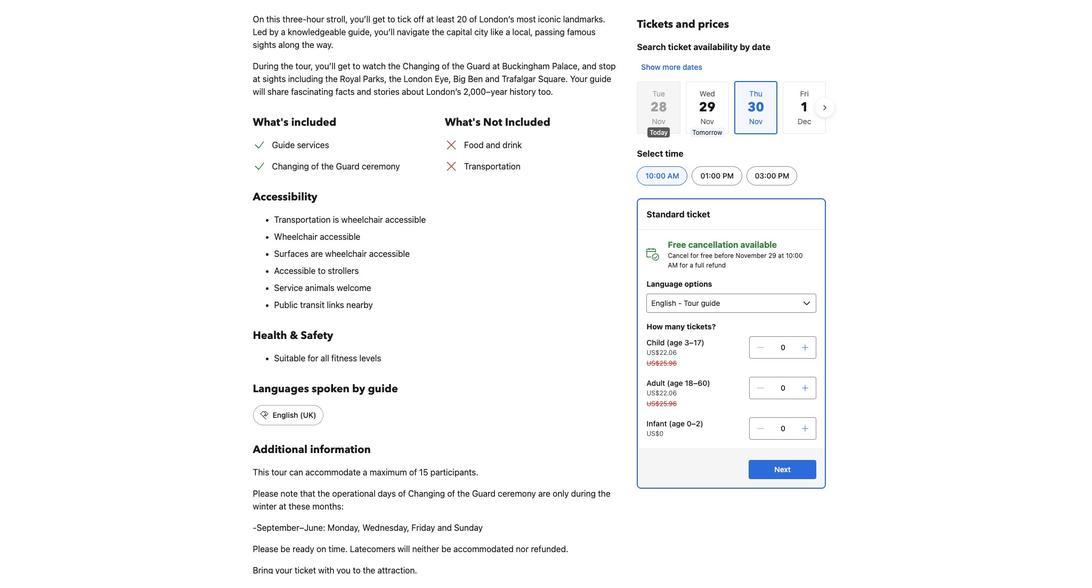 Task type: describe. For each thing, give the bounding box(es) containing it.
royal
[[340, 74, 361, 84]]

the up the 'big'
[[452, 61, 465, 71]]

tomorrow
[[693, 129, 723, 137]]

transportation is wheelchair accessible
[[274, 215, 426, 225]]

service
[[274, 283, 303, 293]]

1 vertical spatial will
[[398, 544, 410, 554]]

0 horizontal spatial 10:00
[[646, 171, 666, 180]]

pm for 03:00 pm
[[779, 171, 790, 180]]

what's included
[[253, 115, 337, 130]]

pm for 01:00 pm
[[723, 171, 734, 180]]

accessible
[[274, 266, 316, 276]]

health & safety
[[253, 329, 334, 343]]

please for please be ready on time. latecomers will neither be accommodated nor refunded.
[[253, 544, 279, 554]]

1 horizontal spatial you'll
[[350, 14, 371, 24]]

share
[[268, 87, 289, 97]]

availability
[[694, 42, 738, 52]]

during
[[571, 489, 596, 499]]

animals
[[305, 283, 335, 293]]

of right days at the left
[[398, 489, 406, 499]]

hour
[[307, 14, 324, 24]]

and up 2,000–year
[[485, 74, 500, 84]]

the up "facts"
[[326, 74, 338, 84]]

tour
[[272, 468, 287, 477]]

to inside during the tour, you'll get to watch the changing of the guard at buckingham palace, and stop at sights including the royal parks, the london eye, big ben and trafalgar square. your guide will share fascinating facts and stories about london's 2,000–year history too.
[[353, 61, 361, 71]]

20
[[457, 14, 467, 24]]

surfaces are wheelchair accessible
[[274, 249, 410, 259]]

note
[[281, 489, 298, 499]]

region containing 28
[[629, 77, 835, 139]]

many
[[665, 322, 685, 331]]

get inside during the tour, you'll get to watch the changing of the guard at buckingham palace, and stop at sights including the royal parks, the london eye, big ben and trafalgar square. your guide will share fascinating facts and stories about london's 2,000–year history too.
[[338, 61, 351, 71]]

10:00 inside free cancellation available cancel for free before november 29 at 10:00 am for a full refund
[[786, 252, 803, 260]]

not
[[484, 115, 503, 130]]

tickets?
[[687, 322, 716, 331]]

the down participants.
[[458, 489, 470, 499]]

stroll,
[[327, 14, 348, 24]]

is
[[333, 215, 339, 225]]

next button
[[749, 460, 817, 479]]

monday,
[[328, 523, 360, 533]]

get inside on this three-hour stroll, you'll get to tick off at least 20 of london's most iconic landmarks. led by a knowledgeable guide, you'll navigate the capital city like a local, passing famous sights along the way.
[[373, 14, 385, 24]]

free
[[668, 240, 687, 250]]

accommodated
[[454, 544, 514, 554]]

maximum
[[370, 468, 407, 477]]

before
[[715, 252, 734, 260]]

28
[[651, 99, 668, 116]]

and up your
[[583, 61, 597, 71]]

available
[[741, 240, 777, 250]]

the down knowledgeable
[[302, 40, 315, 50]]

changing inside during the tour, you'll get to watch the changing of the guard at buckingham palace, and stop at sights including the royal parks, the london eye, big ben and trafalgar square. your guide will share fascinating facts and stories about london's 2,000–year history too.
[[403, 61, 440, 71]]

nov for 28
[[652, 117, 666, 126]]

food and drink
[[464, 140, 522, 150]]

facts
[[336, 87, 355, 97]]

changing inside please note that the operational days of changing of the guard ceremony are only during the winter at these months:
[[408, 489, 445, 499]]

will inside during the tour, you'll get to watch the changing of the guard at buckingham palace, and stop at sights including the royal parks, the london eye, big ben and trafalgar square. your guide will share fascinating facts and stories about london's 2,000–year history too.
[[253, 87, 265, 97]]

1 vertical spatial for
[[680, 261, 689, 269]]

off
[[414, 14, 425, 24]]

november
[[736, 252, 767, 260]]

way.
[[317, 40, 334, 50]]

of down participants.
[[448, 489, 455, 499]]

3–17)
[[685, 338, 705, 347]]

please note that the operational days of changing of the guard ceremony are only during the winter at these months:
[[253, 489, 611, 511]]

0 horizontal spatial for
[[308, 354, 319, 363]]

2 horizontal spatial by
[[740, 42, 751, 52]]

on
[[317, 544, 326, 554]]

september–june:
[[257, 523, 326, 533]]

along
[[279, 40, 300, 50]]

transportation for transportation
[[464, 162, 521, 171]]

next
[[775, 465, 791, 474]]

sights inside on this three-hour stroll, you'll get to tick off at least 20 of london's most iconic landmarks. led by a knowledgeable guide, you'll navigate the capital city like a local, passing famous sights along the way.
[[253, 40, 276, 50]]

capital
[[447, 27, 472, 37]]

and left drink
[[486, 140, 501, 150]]

wheelchair for are
[[325, 249, 367, 259]]

0 for 3–17)
[[781, 343, 786, 352]]

city
[[475, 27, 489, 37]]

show more dates button
[[637, 58, 707, 77]]

at up 2,000–year
[[493, 61, 500, 71]]

included
[[505, 115, 551, 130]]

languages
[[253, 382, 309, 396]]

least
[[437, 14, 455, 24]]

landmarks.
[[564, 14, 606, 24]]

1 vertical spatial you'll
[[375, 27, 395, 37]]

services
[[297, 140, 329, 150]]

free
[[701, 252, 713, 260]]

on this three-hour stroll, you'll get to tick off at least 20 of london's most iconic landmarks. led by a knowledgeable guide, you'll navigate the capital city like a local, passing famous sights along the way.
[[253, 14, 606, 50]]

03:00 pm
[[755, 171, 790, 180]]

the up stories
[[389, 74, 402, 84]]

(age for 3–17)
[[667, 338, 683, 347]]

english
[[273, 411, 298, 420]]

tickets and prices
[[637, 17, 730, 31]]

accessibility
[[253, 190, 318, 204]]

days
[[378, 489, 396, 499]]

this
[[253, 468, 269, 477]]

full
[[696, 261, 705, 269]]

changing of the guard ceremony
[[272, 162, 400, 171]]

how
[[647, 322, 663, 331]]

15
[[420, 468, 428, 477]]

a inside free cancellation available cancel for free before november 29 at 10:00 am for a full refund
[[690, 261, 694, 269]]

-september–june: monday, wednesday, friday and sunday
[[253, 523, 483, 533]]

2 be from the left
[[442, 544, 452, 554]]

guide,
[[348, 27, 372, 37]]

and right friday
[[438, 523, 452, 533]]

ready
[[293, 544, 315, 554]]

10:00 am
[[646, 171, 680, 180]]

child (age 3–17) us$22.06
[[647, 338, 705, 357]]

am inside free cancellation available cancel for free before november 29 at 10:00 am for a full refund
[[668, 261, 678, 269]]

accessible to strollers
[[274, 266, 359, 276]]

three-
[[283, 14, 307, 24]]

what's for what's not included
[[445, 115, 481, 130]]

guard inside during the tour, you'll get to watch the changing of the guard at buckingham palace, and stop at sights including the royal parks, the london eye, big ben and trafalgar square. your guide will share fascinating facts and stories about london's 2,000–year history too.
[[467, 61, 491, 71]]

guard inside please note that the operational days of changing of the guard ceremony are only during the winter at these months:
[[472, 489, 496, 499]]

free cancellation available cancel for free before november 29 at 10:00 am for a full refund
[[668, 240, 803, 269]]

stop
[[599, 61, 616, 71]]

at inside on this three-hour stroll, you'll get to tick off at least 20 of london's most iconic landmarks. led by a knowledgeable guide, you'll navigate the capital city like a local, passing famous sights along the way.
[[427, 14, 434, 24]]

friday
[[412, 523, 435, 533]]

wednesday,
[[363, 523, 410, 533]]

today
[[650, 129, 668, 137]]

all
[[321, 354, 329, 363]]

language
[[647, 279, 683, 289]]

time.
[[329, 544, 348, 554]]

(age for 18–60)
[[668, 379, 684, 388]]

operational
[[332, 489, 376, 499]]

ticket for search
[[668, 42, 692, 52]]

0 horizontal spatial are
[[311, 249, 323, 259]]

london's inside on this three-hour stroll, you'll get to tick off at least 20 of london's most iconic landmarks. led by a knowledgeable guide, you'll navigate the capital city like a local, passing famous sights along the way.
[[480, 14, 515, 24]]

tue
[[653, 89, 666, 98]]

us$25.96 for child
[[647, 359, 677, 367]]

this tour can accommodate a maximum of 15 participants.
[[253, 468, 479, 477]]

1 vertical spatial changing
[[272, 162, 309, 171]]

ceremony inside please note that the operational days of changing of the guard ceremony are only during the winter at these months:
[[498, 489, 536, 499]]

2 horizontal spatial for
[[691, 252, 699, 260]]

ben
[[468, 74, 483, 84]]

palace,
[[553, 61, 580, 71]]

this
[[267, 14, 281, 24]]

-
[[253, 523, 257, 533]]

health
[[253, 329, 287, 343]]

are inside please note that the operational days of changing of the guard ceremony are only during the winter at these months:
[[539, 489, 551, 499]]



Task type: locate. For each thing, give the bounding box(es) containing it.
are
[[311, 249, 323, 259], [539, 489, 551, 499]]

the right during
[[598, 489, 611, 499]]

0 vertical spatial get
[[373, 14, 385, 24]]

guide
[[590, 74, 612, 84], [368, 382, 398, 396]]

of inside on this three-hour stroll, you'll get to tick off at least 20 of london's most iconic landmarks. led by a knowledgeable guide, you'll navigate the capital city like a local, passing famous sights along the way.
[[470, 14, 477, 24]]

1 horizontal spatial guide
[[590, 74, 612, 84]]

dates
[[683, 62, 703, 71]]

stories
[[374, 87, 400, 97]]

english (uk)
[[273, 411, 317, 420]]

pm
[[723, 171, 734, 180], [779, 171, 790, 180]]

(age inside 'child (age 3–17) us$22.06'
[[667, 338, 683, 347]]

at right off
[[427, 14, 434, 24]]

suitable for all fitness levels
[[274, 354, 382, 363]]

levels
[[360, 354, 382, 363]]

1 vertical spatial are
[[539, 489, 551, 499]]

us$22.06 for child
[[647, 349, 677, 357]]

2 please from the top
[[253, 544, 279, 554]]

0 horizontal spatial to
[[318, 266, 326, 276]]

will left neither
[[398, 544, 410, 554]]

2 vertical spatial guard
[[472, 489, 496, 499]]

0 vertical spatial please
[[253, 489, 279, 499]]

0 vertical spatial you'll
[[350, 14, 371, 24]]

what's
[[253, 115, 289, 130], [445, 115, 481, 130]]

accessible for is
[[386, 215, 426, 225]]

29 inside the wed 29 nov tomorrow
[[700, 99, 716, 116]]

for down 'cancel'
[[680, 261, 689, 269]]

2 vertical spatial by
[[352, 382, 366, 396]]

at inside please note that the operational days of changing of the guard ceremony are only during the winter at these months:
[[279, 502, 287, 511]]

london's
[[480, 14, 515, 24], [427, 87, 462, 97]]

guide inside during the tour, you'll get to watch the changing of the guard at buckingham palace, and stop at sights including the royal parks, the london eye, big ben and trafalgar square. your guide will share fascinating facts and stories about london's 2,000–year history too.
[[590, 74, 612, 84]]

1 vertical spatial (age
[[668, 379, 684, 388]]

by left date
[[740, 42, 751, 52]]

at inside free cancellation available cancel for free before november 29 at 10:00 am for a full refund
[[779, 252, 785, 260]]

tick
[[398, 14, 412, 24]]

0 vertical spatial 10:00
[[646, 171, 666, 180]]

will left share
[[253, 87, 265, 97]]

0 vertical spatial transportation
[[464, 162, 521, 171]]

nov for 29
[[701, 117, 715, 126]]

strollers
[[328, 266, 359, 276]]

1 horizontal spatial by
[[352, 382, 366, 396]]

of up eye,
[[442, 61, 450, 71]]

us$25.96
[[647, 359, 677, 367], [647, 400, 677, 408]]

(age for 0–2)
[[669, 419, 685, 428]]

0 vertical spatial ticket
[[668, 42, 692, 52]]

participants.
[[431, 468, 479, 477]]

us$22.06 down child
[[647, 349, 677, 357]]

0 horizontal spatial transportation
[[274, 215, 331, 225]]

0 horizontal spatial guide
[[368, 382, 398, 396]]

us$22.06 inside 'child (age 3–17) us$22.06'
[[647, 349, 677, 357]]

1 horizontal spatial are
[[539, 489, 551, 499]]

2 vertical spatial (age
[[669, 419, 685, 428]]

will
[[253, 87, 265, 97], [398, 544, 410, 554]]

standard ticket
[[647, 210, 711, 219]]

1 please from the top
[[253, 489, 279, 499]]

search
[[637, 42, 666, 52]]

wheelchair
[[274, 232, 318, 242]]

more
[[663, 62, 681, 71]]

1
[[801, 99, 809, 116]]

0 horizontal spatial get
[[338, 61, 351, 71]]

a left maximum
[[363, 468, 368, 477]]

0 horizontal spatial nov
[[652, 117, 666, 126]]

2 vertical spatial you'll
[[315, 61, 336, 71]]

nearby
[[347, 300, 373, 310]]

10:00 right november
[[786, 252, 803, 260]]

by down this
[[270, 27, 279, 37]]

ticket for standard
[[687, 210, 711, 219]]

0 horizontal spatial ceremony
[[362, 162, 400, 171]]

1 vertical spatial guard
[[336, 162, 360, 171]]

0 vertical spatial for
[[691, 252, 699, 260]]

a
[[281, 27, 286, 37], [506, 27, 511, 37], [690, 261, 694, 269], [363, 468, 368, 477]]

what's for what's included
[[253, 115, 289, 130]]

what's up guide
[[253, 115, 289, 130]]

of left the 15
[[410, 468, 417, 477]]

london's inside during the tour, you'll get to watch the changing of the guard at buckingham palace, and stop at sights including the royal parks, the london eye, big ben and trafalgar square. your guide will share fascinating facts and stories about london's 2,000–year history too.
[[427, 87, 462, 97]]

ticket up show more dates at top right
[[668, 42, 692, 52]]

1 vertical spatial wheelchair
[[325, 249, 367, 259]]

included
[[291, 115, 337, 130]]

london's down eye,
[[427, 87, 462, 97]]

date
[[753, 42, 771, 52]]

1 vertical spatial ticket
[[687, 210, 711, 219]]

a right like
[[506, 27, 511, 37]]

1 us$25.96 from the top
[[647, 359, 677, 367]]

get left tick
[[373, 14, 385, 24]]

0 vertical spatial 0
[[781, 343, 786, 352]]

wed 29 nov tomorrow
[[693, 89, 723, 137]]

guide services
[[272, 140, 329, 150]]

2 vertical spatial 0
[[781, 424, 786, 433]]

please up winter
[[253, 489, 279, 499]]

get
[[373, 14, 385, 24], [338, 61, 351, 71]]

you'll
[[350, 14, 371, 24], [375, 27, 395, 37], [315, 61, 336, 71]]

2 0 from the top
[[781, 383, 786, 393]]

0 vertical spatial sights
[[253, 40, 276, 50]]

0 vertical spatial changing
[[403, 61, 440, 71]]

these
[[289, 502, 310, 511]]

1 horizontal spatial 10:00
[[786, 252, 803, 260]]

tour,
[[296, 61, 313, 71]]

including
[[288, 74, 323, 84]]

at down during
[[253, 74, 261, 84]]

0 vertical spatial will
[[253, 87, 265, 97]]

1 vertical spatial us$25.96
[[647, 400, 677, 408]]

winter
[[253, 502, 277, 511]]

to left tick
[[388, 14, 395, 24]]

0 vertical spatial by
[[270, 27, 279, 37]]

0 vertical spatial am
[[668, 171, 680, 180]]

0 for 0–2)
[[781, 424, 786, 433]]

are left only
[[539, 489, 551, 499]]

1 vertical spatial please
[[253, 544, 279, 554]]

1 horizontal spatial what's
[[445, 115, 481, 130]]

wheelchair up strollers
[[325, 249, 367, 259]]

1 vertical spatial london's
[[427, 87, 462, 97]]

guide
[[272, 140, 295, 150]]

1 horizontal spatial london's
[[480, 14, 515, 24]]

2 horizontal spatial you'll
[[375, 27, 395, 37]]

am down 'cancel'
[[668, 261, 678, 269]]

transportation up the wheelchair
[[274, 215, 331, 225]]

0 horizontal spatial be
[[281, 544, 291, 554]]

1 vertical spatial 0
[[781, 383, 786, 393]]

buckingham
[[503, 61, 550, 71]]

sights
[[253, 40, 276, 50], [263, 74, 286, 84]]

transportation for transportation is wheelchair accessible
[[274, 215, 331, 225]]

accessible for are
[[369, 249, 410, 259]]

what's not included
[[445, 115, 551, 130]]

sights down led
[[253, 40, 276, 50]]

2 what's from the left
[[445, 115, 481, 130]]

1 0 from the top
[[781, 343, 786, 352]]

you'll up guide,
[[350, 14, 371, 24]]

the down the services
[[321, 162, 334, 171]]

1 vertical spatial to
[[353, 61, 361, 71]]

0 horizontal spatial pm
[[723, 171, 734, 180]]

of down the services
[[311, 162, 319, 171]]

to up the royal
[[353, 61, 361, 71]]

fri 1 dec
[[798, 89, 812, 126]]

(age right adult
[[668, 379, 684, 388]]

2 us$25.96 from the top
[[647, 400, 677, 408]]

0 vertical spatial us$25.96
[[647, 359, 677, 367]]

us$25.96 for adult
[[647, 400, 677, 408]]

0 vertical spatial ceremony
[[362, 162, 400, 171]]

can
[[289, 468, 303, 477]]

pm right 01:00
[[723, 171, 734, 180]]

2 nov from the left
[[701, 117, 715, 126]]

you'll right guide,
[[375, 27, 395, 37]]

ticket right standard
[[687, 210, 711, 219]]

the
[[432, 27, 445, 37], [302, 40, 315, 50], [281, 61, 293, 71], [388, 61, 401, 71], [452, 61, 465, 71], [326, 74, 338, 84], [389, 74, 402, 84], [321, 162, 334, 171], [318, 489, 330, 499], [458, 489, 470, 499], [598, 489, 611, 499]]

0 vertical spatial are
[[311, 249, 323, 259]]

a left full
[[690, 261, 694, 269]]

1 vertical spatial guide
[[368, 382, 398, 396]]

1 what's from the left
[[253, 115, 289, 130]]

1 vertical spatial 10:00
[[786, 252, 803, 260]]

0 horizontal spatial you'll
[[315, 61, 336, 71]]

29 inside free cancellation available cancel for free before november 29 at 10:00 am for a full refund
[[769, 252, 777, 260]]

us$22.06 for adult
[[647, 389, 677, 397]]

0 vertical spatial wheelchair
[[342, 215, 383, 225]]

eye,
[[435, 74, 451, 84]]

get up the royal
[[338, 61, 351, 71]]

your
[[571, 74, 588, 84]]

for up full
[[691, 252, 699, 260]]

square.
[[539, 74, 568, 84]]

0 horizontal spatial what's
[[253, 115, 289, 130]]

1 vertical spatial sights
[[263, 74, 286, 84]]

sights inside during the tour, you'll get to watch the changing of the guard at buckingham palace, and stop at sights including the royal parks, the london eye, big ben and trafalgar square. your guide will share fascinating facts and stories about london's 2,000–year history too.
[[263, 74, 286, 84]]

changing down guide
[[272, 162, 309, 171]]

3 0 from the top
[[781, 424, 786, 433]]

nov inside tue 28 nov today
[[652, 117, 666, 126]]

search ticket availability by date
[[637, 42, 771, 52]]

1 horizontal spatial ceremony
[[498, 489, 536, 499]]

0 vertical spatial us$22.06
[[647, 349, 677, 357]]

options
[[685, 279, 713, 289]]

to up the service animals welcome
[[318, 266, 326, 276]]

the up months:
[[318, 489, 330, 499]]

transportation down food and drink
[[464, 162, 521, 171]]

please down -
[[253, 544, 279, 554]]

to
[[388, 14, 395, 24], [353, 61, 361, 71], [318, 266, 326, 276]]

0 vertical spatial to
[[388, 14, 395, 24]]

2 vertical spatial accessible
[[369, 249, 410, 259]]

changing down the 15
[[408, 489, 445, 499]]

at right november
[[779, 252, 785, 260]]

1 horizontal spatial get
[[373, 14, 385, 24]]

0 vertical spatial accessible
[[386, 215, 426, 225]]

1 horizontal spatial pm
[[779, 171, 790, 180]]

1 horizontal spatial for
[[680, 261, 689, 269]]

standard
[[647, 210, 685, 219]]

sights up share
[[263, 74, 286, 84]]

food
[[464, 140, 484, 150]]

guide down stop at right
[[590, 74, 612, 84]]

the down "least"
[[432, 27, 445, 37]]

guide down the 'levels' on the left
[[368, 382, 398, 396]]

be right neither
[[442, 544, 452, 554]]

the left tour,
[[281, 61, 293, 71]]

29 down available
[[769, 252, 777, 260]]

(age down many
[[667, 338, 683, 347]]

1 vertical spatial ceremony
[[498, 489, 536, 499]]

additional
[[253, 443, 308, 457]]

2 vertical spatial to
[[318, 266, 326, 276]]

1 horizontal spatial 29
[[769, 252, 777, 260]]

1 vertical spatial by
[[740, 42, 751, 52]]

show
[[642, 62, 661, 71]]

are up "accessible to strollers"
[[311, 249, 323, 259]]

wheelchair right "is"
[[342, 215, 383, 225]]

03:00
[[755, 171, 777, 180]]

too.
[[539, 87, 554, 97]]

1 vertical spatial accessible
[[320, 232, 361, 242]]

please inside please note that the operational days of changing of the guard ceremony are only during the winter at these months:
[[253, 489, 279, 499]]

29 down 'wed'
[[700, 99, 716, 116]]

about
[[402, 87, 424, 97]]

what's up food
[[445, 115, 481, 130]]

0 for 18–60)
[[781, 383, 786, 393]]

watch
[[363, 61, 386, 71]]

2 horizontal spatial to
[[388, 14, 395, 24]]

01:00
[[701, 171, 721, 180]]

2 pm from the left
[[779, 171, 790, 180]]

2 vertical spatial changing
[[408, 489, 445, 499]]

0 horizontal spatial 29
[[700, 99, 716, 116]]

1 pm from the left
[[723, 171, 734, 180]]

pm right 03:00 at the right top
[[779, 171, 790, 180]]

0 vertical spatial (age
[[667, 338, 683, 347]]

most
[[517, 14, 536, 24]]

(age inside adult (age 18–60) us$22.06
[[668, 379, 684, 388]]

for left all
[[308, 354, 319, 363]]

be left ready
[[281, 544, 291, 554]]

1 vertical spatial am
[[668, 261, 678, 269]]

prices
[[699, 17, 730, 31]]

1 vertical spatial us$22.06
[[647, 389, 677, 397]]

1 horizontal spatial be
[[442, 544, 452, 554]]

please for please note that the operational days of changing of the guard ceremony are only during the winter at these months:
[[253, 489, 279, 499]]

1 us$22.06 from the top
[[647, 349, 677, 357]]

0 vertical spatial guide
[[590, 74, 612, 84]]

languages spoken by guide
[[253, 382, 398, 396]]

0 vertical spatial london's
[[480, 14, 515, 24]]

by right spoken
[[352, 382, 366, 396]]

0 horizontal spatial london's
[[427, 87, 462, 97]]

29
[[700, 99, 716, 116], [769, 252, 777, 260]]

us$25.96 up infant
[[647, 400, 677, 408]]

and down 'parks,' on the left top of page
[[357, 87, 372, 97]]

1 be from the left
[[281, 544, 291, 554]]

nov up tomorrow
[[701, 117, 715, 126]]

0 vertical spatial 29
[[700, 99, 716, 116]]

am down time
[[668, 171, 680, 180]]

at
[[427, 14, 434, 24], [493, 61, 500, 71], [253, 74, 261, 84], [779, 252, 785, 260], [279, 502, 287, 511]]

fitness
[[332, 354, 357, 363]]

history
[[510, 87, 536, 97]]

you'll inside during the tour, you'll get to watch the changing of the guard at buckingham palace, and stop at sights including the royal parks, the london eye, big ben and trafalgar square. your guide will share fascinating facts and stories about london's 2,000–year history too.
[[315, 61, 336, 71]]

at down note
[[279, 502, 287, 511]]

0 horizontal spatial will
[[253, 87, 265, 97]]

additional information
[[253, 443, 371, 457]]

navigate
[[397, 27, 430, 37]]

suitable
[[274, 354, 306, 363]]

infant (age 0–2) us$0
[[647, 419, 704, 438]]

(age inside "infant (age 0–2) us$0"
[[669, 419, 685, 428]]

1 horizontal spatial nov
[[701, 117, 715, 126]]

by inside on this three-hour stroll, you'll get to tick off at least 20 of london's most iconic landmarks. led by a knowledgeable guide, you'll navigate the capital city like a local, passing famous sights along the way.
[[270, 27, 279, 37]]

time
[[666, 149, 684, 158]]

1 vertical spatial transportation
[[274, 215, 331, 225]]

adult (age 18–60) us$22.06
[[647, 379, 711, 397]]

changing up london
[[403, 61, 440, 71]]

(age left '0–2)'
[[669, 419, 685, 428]]

2 us$22.06 from the top
[[647, 389, 677, 397]]

1 horizontal spatial to
[[353, 61, 361, 71]]

1 nov from the left
[[652, 117, 666, 126]]

london's up like
[[480, 14, 515, 24]]

nov up today
[[652, 117, 666, 126]]

a up along
[[281, 27, 286, 37]]

1 horizontal spatial will
[[398, 544, 410, 554]]

ceremony
[[362, 162, 400, 171], [498, 489, 536, 499]]

nov inside the wed 29 nov tomorrow
[[701, 117, 715, 126]]

1 vertical spatial 29
[[769, 252, 777, 260]]

0 vertical spatial guard
[[467, 61, 491, 71]]

ticket
[[668, 42, 692, 52], [687, 210, 711, 219]]

london
[[404, 74, 433, 84]]

10:00 down select time at right top
[[646, 171, 666, 180]]

region
[[629, 77, 835, 139]]

you'll right tour,
[[315, 61, 336, 71]]

the right watch
[[388, 61, 401, 71]]

of inside during the tour, you'll get to watch the changing of the guard at buckingham palace, and stop at sights including the royal parks, the london eye, big ben and trafalgar square. your guide will share fascinating facts and stories about london's 2,000–year history too.
[[442, 61, 450, 71]]

us$22.06 inside adult (age 18–60) us$22.06
[[647, 389, 677, 397]]

of right the 20
[[470, 14, 477, 24]]

1 vertical spatial get
[[338, 61, 351, 71]]

us$22.06 down adult
[[647, 389, 677, 397]]

0 horizontal spatial by
[[270, 27, 279, 37]]

to inside on this three-hour stroll, you'll get to tick off at least 20 of london's most iconic landmarks. led by a knowledgeable guide, you'll navigate the capital city like a local, passing famous sights along the way.
[[388, 14, 395, 24]]

and left prices
[[676, 17, 696, 31]]

us$25.96 up adult
[[647, 359, 677, 367]]

wheelchair for is
[[342, 215, 383, 225]]

2 vertical spatial for
[[308, 354, 319, 363]]

1 horizontal spatial transportation
[[464, 162, 521, 171]]

links
[[327, 300, 344, 310]]



Task type: vqa. For each thing, say whether or not it's contained in the screenshot.
middle (age
yes



